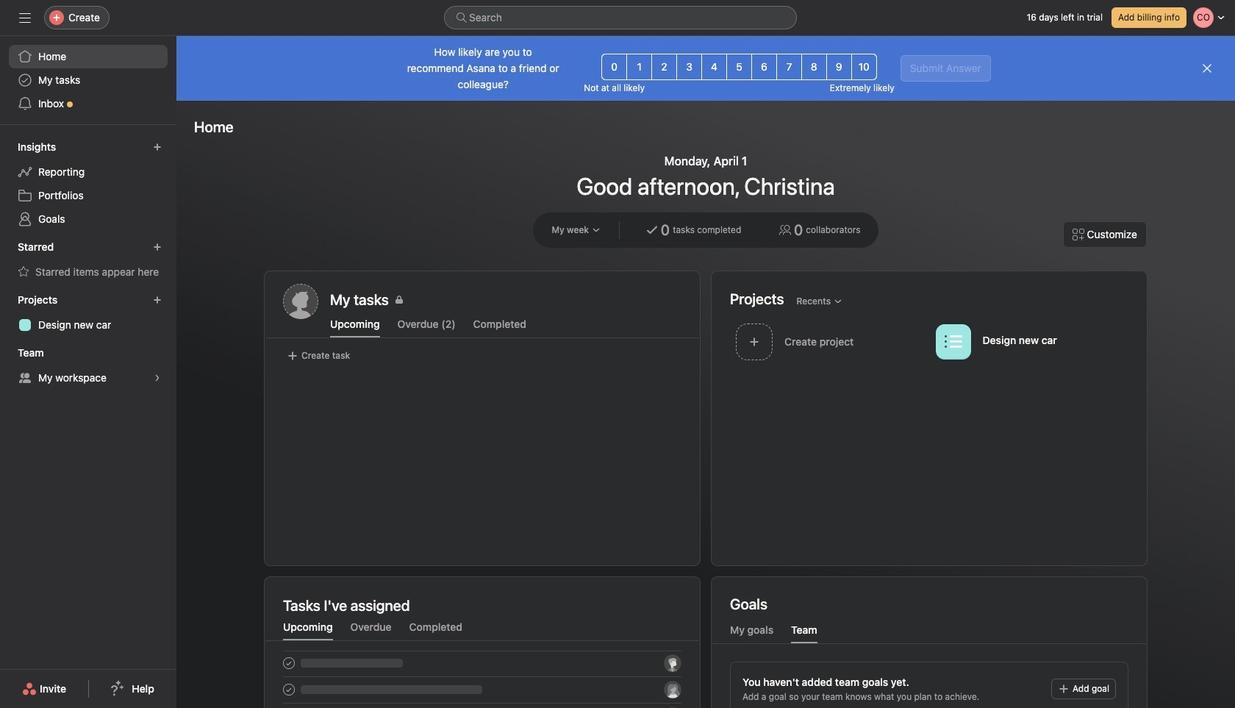 Task type: vqa. For each thing, say whether or not it's contained in the screenshot.
list item
yes



Task type: describe. For each thing, give the bounding box(es) containing it.
hide sidebar image
[[19, 12, 31, 24]]

teams element
[[0, 340, 177, 393]]

new project or portfolio image
[[153, 296, 162, 305]]

add items to starred image
[[153, 243, 162, 252]]

insights element
[[0, 134, 177, 234]]

global element
[[0, 36, 177, 124]]

add profile photo image
[[283, 284, 319, 319]]



Task type: locate. For each thing, give the bounding box(es) containing it.
new insights image
[[153, 143, 162, 152]]

None radio
[[602, 54, 628, 80], [702, 54, 728, 80], [727, 54, 753, 80], [802, 54, 827, 80], [852, 54, 877, 80], [602, 54, 628, 80], [702, 54, 728, 80], [727, 54, 753, 80], [802, 54, 827, 80], [852, 54, 877, 80]]

list box
[[444, 6, 797, 29]]

starred element
[[0, 234, 177, 287]]

dismiss image
[[1202, 63, 1214, 74]]

None radio
[[627, 54, 653, 80], [652, 54, 678, 80], [677, 54, 703, 80], [752, 54, 778, 80], [777, 54, 803, 80], [827, 54, 852, 80], [627, 54, 653, 80], [652, 54, 678, 80], [677, 54, 703, 80], [752, 54, 778, 80], [777, 54, 803, 80], [827, 54, 852, 80]]

option group
[[602, 54, 877, 80]]

list item
[[731, 319, 930, 364]]

projects element
[[0, 287, 177, 340]]

list image
[[945, 333, 963, 351]]

see details, my workspace image
[[153, 374, 162, 383]]



